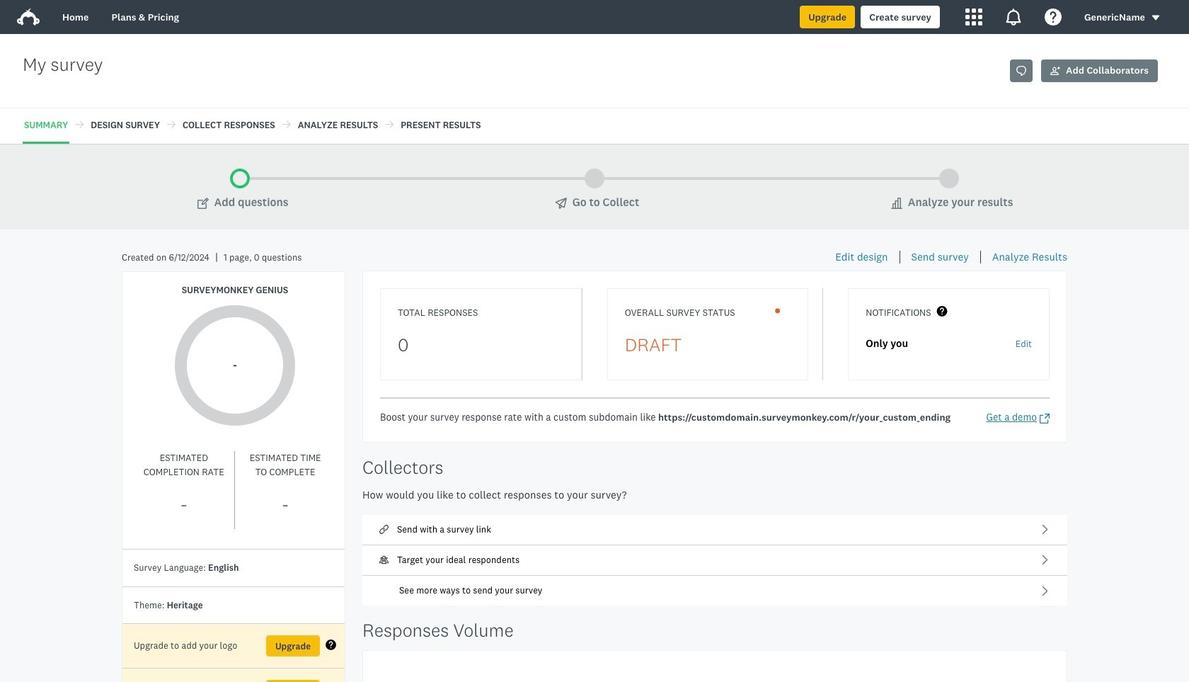 Task type: vqa. For each thing, say whether or not it's contained in the screenshot.
User Image
no



Task type: locate. For each thing, give the bounding box(es) containing it.
0 vertical spatial chevronright image
[[1040, 524, 1051, 535]]

1 chevronright image from the top
[[1040, 524, 1051, 535]]

notification center icon image
[[1006, 8, 1023, 25]]

chevronright image
[[1040, 524, 1051, 535], [1040, 555, 1051, 565]]

1 brand logo image from the top
[[17, 6, 40, 28]]

link image
[[380, 525, 389, 534]]

help icon image
[[1045, 8, 1062, 25]]

1 vertical spatial chevronright image
[[1040, 555, 1051, 565]]

chevronright image
[[1040, 585, 1051, 596]]

2 chevronright image from the top
[[1040, 555, 1051, 565]]

dropdown arrow icon image
[[1152, 13, 1162, 23], [1153, 15, 1160, 20]]

airplane image
[[556, 198, 567, 209]]

brand logo image
[[17, 6, 40, 28], [17, 8, 40, 25]]

this link opens in a new tab image
[[1017, 66, 1027, 76]]

chevronright image for link image
[[1040, 524, 1051, 535]]

new tab image
[[1040, 413, 1050, 423]]

products icon image
[[966, 8, 983, 25], [966, 8, 983, 25]]



Task type: describe. For each thing, give the bounding box(es) containing it.
chevronright image for usersgroup icon
[[1040, 555, 1051, 565]]

pencilbox image
[[197, 198, 209, 209]]

chartbarvert image
[[891, 198, 903, 209]]

2 brand logo image from the top
[[17, 8, 40, 25]]

new tab image
[[1040, 413, 1050, 423]]

usersgroup image
[[380, 556, 389, 565]]



